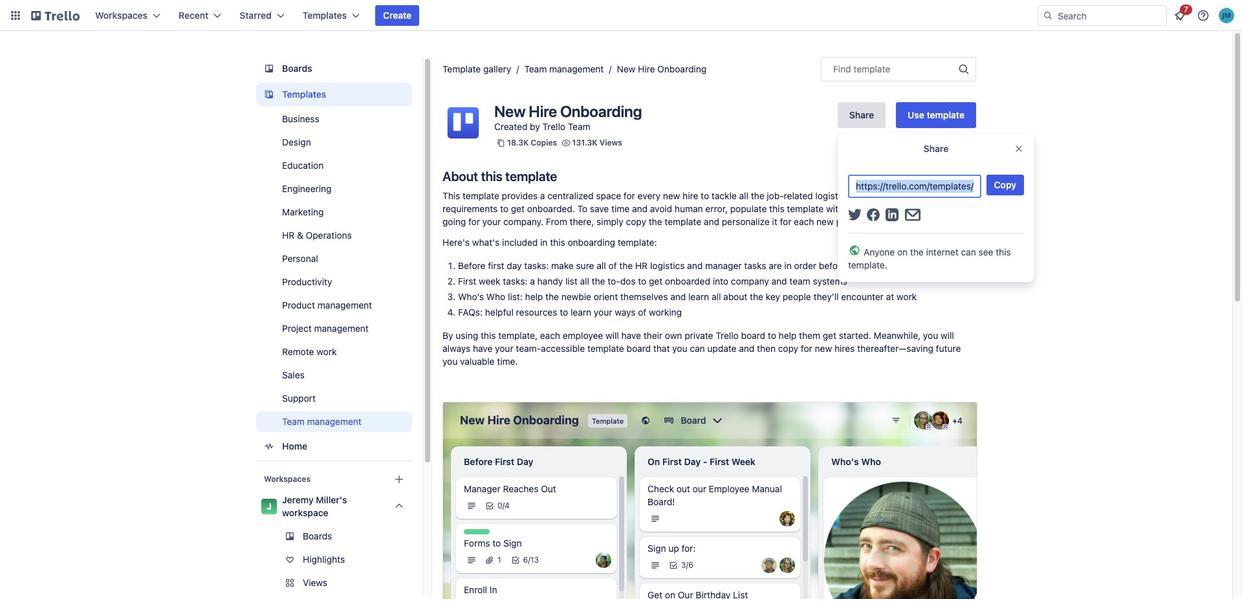 Task type: vqa. For each thing, say whether or not it's contained in the screenshot.
Home's Boards
yes



Task type: describe. For each thing, give the bounding box(es) containing it.
trello inside new hire onboarding created by trello team
[[543, 121, 566, 132]]

to inside by using this template, each employee will have their own private trello board to help them get started. meanwhile, you will always have your team-accessible template board that you can update and then copy for new hires thereafter—saving future you valuable time.
[[768, 330, 776, 341]]

team-
[[516, 343, 541, 354]]

by
[[530, 121, 540, 132]]

people
[[783, 291, 811, 302]]

it
[[772, 216, 778, 227]]

work inside remote work link
[[317, 346, 337, 357]]

time.
[[497, 356, 518, 367]]

all up populate
[[739, 190, 749, 201]]

trello inside by using this template, each employee will have their own private trello board to help them get started. meanwhile, you will always have your team-accessible template board that you can update and then copy for new hires thereafter—saving future you valuable time.
[[716, 330, 739, 341]]

their
[[644, 330, 663, 341]]

template.
[[848, 259, 888, 270]]

always
[[443, 343, 471, 354]]

education
[[282, 160, 324, 171]]

tackle
[[712, 190, 737, 201]]

engineering
[[282, 183, 332, 194]]

remote
[[282, 346, 314, 357]]

the up populate
[[751, 190, 765, 201]]

productivity
[[282, 276, 332, 287]]

share inside button
[[850, 109, 874, 120]]

and down are
[[772, 276, 787, 287]]

about
[[724, 291, 748, 302]]

boards for home
[[282, 63, 312, 74]]

are
[[769, 260, 782, 271]]

for inside by using this template, each employee will have their own private trello board to help them get started. meanwhile, you will always have your team-accessible template board that you can update and then copy for new hires thereafter—saving future you valuable time.
[[801, 343, 813, 354]]

to up error,
[[701, 190, 709, 201]]

1 vertical spatial have
[[473, 343, 493, 354]]

they'll
[[814, 291, 839, 302]]

in inside before first day tasks: make sure all of the hr logistics and manager tasks are in order before the new hire arrives first week tasks: a handy list all the to-dos to get onboarded into company and team systems who's who list: help the newbie orient themselves and learn all about the key people they'll encounter at work faqs: helpful resources to learn your ways of working
[[785, 260, 792, 271]]

workspaces button
[[87, 5, 168, 26]]

boards link for home
[[256, 57, 412, 80]]

open information menu image
[[1197, 9, 1210, 22]]

marketing
[[282, 206, 324, 217]]

all right the list
[[580, 276, 589, 287]]

views inside views link
[[303, 577, 328, 588]]

person.
[[836, 216, 868, 227]]

create button
[[375, 5, 419, 26]]

hr inside before first day tasks: make sure all of the hr logistics and manager tasks are in order before the new hire arrives first week tasks: a handy list all the to-dos to get onboarded into company and team systems who's who list: help the newbie orient themselves and learn all about the key people they'll encounter at work faqs: helpful resources to learn your ways of working
[[635, 260, 648, 271]]

project management
[[282, 323, 369, 334]]

new hire onboarding link
[[617, 63, 707, 74]]

operations
[[306, 230, 352, 241]]

131.3k views
[[572, 138, 622, 148]]

template inside field
[[854, 63, 891, 74]]

miller's
[[316, 494, 347, 505]]

employee
[[563, 330, 603, 341]]

helpful
[[485, 307, 514, 318]]

use template
[[908, 109, 965, 120]]

0 horizontal spatial board
[[627, 343, 651, 354]]

support
[[282, 393, 316, 404]]

0 horizontal spatial team management
[[282, 416, 362, 427]]

encounter
[[841, 291, 884, 302]]

1 horizontal spatial share
[[924, 143, 949, 154]]

by using this template, each employee will have their own private trello board to help them get started. meanwhile, you will always have your team-accessible template board that you can update and then copy for new hires thereafter—saving future you valuable time.
[[443, 330, 961, 367]]

find
[[833, 63, 851, 74]]

simply
[[597, 216, 624, 227]]

1 horizontal spatial learn
[[689, 291, 709, 302]]

use
[[908, 109, 925, 120]]

avoid
[[650, 203, 672, 214]]

hr & operations
[[282, 230, 352, 241]]

all right sure
[[597, 260, 606, 271]]

about this template
[[443, 169, 557, 184]]

your inside by using this template, each employee will have their own private trello board to help them get started. meanwhile, you will always have your team-accessible template board that you can update and then copy for new hires thereafter—saving future you valuable time.
[[495, 343, 514, 354]]

business
[[282, 113, 319, 124]]

new hire onboarding
[[617, 63, 707, 74]]

the up dos
[[619, 260, 633, 271]]

131.3k
[[572, 138, 598, 148]]

before first day tasks: make sure all of the hr logistics and manager tasks are in order before the new hire arrives first week tasks: a handy list all the to-dos to get onboarded into company and team systems who's who list: help the newbie orient themselves and learn all about the key people they'll encounter at work faqs: helpful resources to learn your ways of working
[[458, 260, 931, 318]]

boards link for views
[[256, 526, 412, 547]]

logistics
[[650, 260, 685, 271]]

create a workspace image
[[392, 472, 407, 487]]

for down the requirements
[[469, 216, 480, 227]]

1 horizontal spatial workspaces
[[264, 474, 311, 484]]

0 vertical spatial views
[[600, 138, 622, 148]]

0 horizontal spatial in
[[540, 237, 548, 248]]

sales
[[282, 370, 305, 381]]

human
[[675, 203, 703, 214]]

each inside by using this template, each employee will have their own private trello board to help them get started. meanwhile, you will always have your team-accessible template board that you can update and then copy for new hires thereafter—saving future you valuable time.
[[540, 330, 560, 341]]

each inside this template provides a centralized space for every new hire to tackle all the job-related logistical items and business requirements to get onboarded. to save time and avoid human error, populate this template with all the tasks needed to get going for your company. from there, simply copy the template and personalize it for each new person.
[[794, 216, 814, 227]]

help inside by using this template, each employee will have their own private trello board to help them get started. meanwhile, you will always have your team-accessible template board that you can update and then copy for new hires thereafter—saving future you valuable time.
[[779, 330, 797, 341]]

template down human
[[665, 216, 702, 227]]

systems
[[813, 276, 848, 287]]

tasks inside this template provides a centralized space for every new hire to tackle all the job-related logistical items and business requirements to get onboarded. to save time and avoid human error, populate this template with all the tasks needed to get going for your company. from there, simply copy the template and personalize it for each new person.
[[874, 203, 896, 214]]

work inside before first day tasks: make sure all of the hr logistics and manager tasks are in order before the new hire arrives first week tasks: a handy list all the to-dos to get onboarded into company and team systems who's who list: help the newbie orient themselves and learn all about the key people they'll encounter at work faqs: helpful resources to learn your ways of working
[[897, 291, 917, 302]]

sure
[[576, 260, 594, 271]]

from
[[546, 216, 567, 227]]

1 horizontal spatial you
[[672, 343, 688, 354]]

template
[[443, 63, 481, 74]]

workspaces inside workspaces dropdown button
[[95, 10, 148, 21]]

onboarded.
[[527, 203, 575, 214]]

valuable
[[460, 356, 495, 367]]

template up the requirements
[[463, 190, 499, 201]]

home image
[[261, 439, 277, 454]]

then
[[757, 343, 776, 354]]

1 horizontal spatial team management link
[[524, 63, 604, 74]]

orient
[[594, 291, 618, 302]]

working
[[649, 307, 682, 318]]

jeremy miller's workspace
[[282, 494, 347, 518]]

team inside new hire onboarding created by trello team
[[568, 121, 591, 132]]

new down with in the top of the page
[[817, 216, 834, 227]]

for right it
[[780, 216, 792, 227]]

hire inside before first day tasks: make sure all of the hr logistics and manager tasks are in order before the new hire arrives first week tasks: a handy list all the to-dos to get onboarded into company and team systems who's who list: help the newbie orient themselves and learn all about the key people they'll encounter at work faqs: helpful resources to learn your ways of working
[[884, 260, 900, 271]]

space
[[596, 190, 621, 201]]

update
[[708, 343, 737, 354]]

recent
[[179, 10, 209, 21]]

Search field
[[1054, 6, 1167, 25]]

company.
[[503, 216, 544, 227]]

this inside this template provides a centralized space for every new hire to tackle all the job-related logistical items and business requirements to get onboarded. to save time and avoid human error, populate this template with all the tasks needed to get going for your company. from there, simply copy the template and personalize it for each new person.
[[770, 203, 785, 214]]

share on linkedin image
[[886, 208, 899, 221]]

to right dos
[[638, 276, 647, 287]]

share on twitter image
[[848, 209, 862, 221]]

template,
[[498, 330, 538, 341]]

copy
[[994, 179, 1017, 190]]

template inside by using this template, each employee will have their own private trello board to help them get started. meanwhile, you will always have your team-accessible template board that you can update and then copy for new hires thereafter—saving future you valuable time.
[[588, 343, 624, 354]]

get inside before first day tasks: make sure all of the hr logistics and manager tasks are in order before the new hire arrives first week tasks: a handy list all the to-dos to get onboarded into company and team systems who's who list: help the newbie orient themselves and learn all about the key people they'll encounter at work faqs: helpful resources to learn your ways of working
[[649, 276, 663, 287]]

with
[[826, 203, 844, 214]]

gallery
[[483, 63, 511, 74]]

workspace
[[282, 507, 328, 518]]

0 vertical spatial you
[[923, 330, 938, 341]]

hire for new hire onboarding created by trello team
[[529, 102, 557, 120]]

1 vertical spatial learn
[[571, 307, 592, 318]]

get down provides
[[511, 203, 525, 214]]

hire inside this template provides a centralized space for every new hire to tackle all the job-related logistical items and business requirements to get onboarded. to save time and avoid human error, populate this template with all the tasks needed to get going for your company. from there, simply copy the template and personalize it for each new person.
[[683, 190, 698, 201]]

thereafter—saving
[[858, 343, 934, 354]]

engineering link
[[256, 179, 412, 199]]

copy button
[[987, 175, 1024, 195]]

management down support link
[[307, 416, 362, 427]]

0 vertical spatial have
[[622, 330, 641, 341]]

the down 'items'
[[858, 203, 872, 214]]

started.
[[839, 330, 872, 341]]

onboarding for new hire onboarding
[[658, 63, 707, 74]]

get inside by using this template, each employee will have their own private trello board to help them get started. meanwhile, you will always have your team-accessible template board that you can update and then copy for new hires thereafter—saving future you valuable time.
[[823, 330, 837, 341]]

1 horizontal spatial board
[[741, 330, 766, 341]]

this template provides a centralized space for every new hire to tackle all the job-related logistical items and business requirements to get onboarded. to save time and avoid human error, populate this template with all the tasks needed to get going for your company. from there, simply copy the template and personalize it for each new person.
[[443, 190, 957, 227]]

share on facebook image
[[866, 208, 880, 221]]

resources
[[516, 307, 557, 318]]

7 notifications image
[[1173, 8, 1188, 23]]

into
[[713, 276, 729, 287]]

this right about
[[481, 169, 503, 184]]

business
[[898, 190, 935, 201]]

dos
[[620, 276, 636, 287]]

to down provides
[[500, 203, 509, 214]]

views link
[[256, 573, 425, 593]]

starred button
[[232, 5, 292, 26]]

to right needed
[[932, 203, 941, 214]]

template up provides
[[505, 169, 557, 184]]

manager
[[705, 260, 742, 271]]

0 vertical spatial of
[[609, 260, 617, 271]]

there,
[[570, 216, 594, 227]]

18.3k
[[507, 138, 529, 148]]

company
[[731, 276, 769, 287]]

and down onboarded in the top of the page
[[671, 291, 686, 302]]

0 vertical spatial hr
[[282, 230, 295, 241]]

starred
[[240, 10, 272, 21]]

template gallery
[[443, 63, 511, 74]]

this inside by using this template, each employee will have their own private trello board to help them get started. meanwhile, you will always have your team-accessible template board that you can update and then copy for new hires thereafter—saving future you valuable time.
[[481, 330, 496, 341]]

remote work
[[282, 346, 337, 357]]

personalize
[[722, 216, 770, 227]]

them
[[799, 330, 821, 341]]

Find template field
[[821, 57, 977, 82]]



Task type: locate. For each thing, give the bounding box(es) containing it.
views right 131.3k
[[600, 138, 622, 148]]

team management link up new hire onboarding created by trello team
[[524, 63, 604, 74]]

1 horizontal spatial team
[[524, 63, 547, 74]]

0 vertical spatial templates
[[303, 10, 347, 21]]

ways
[[615, 307, 636, 318]]

share button
[[838, 102, 886, 128]]

hr
[[282, 230, 295, 241], [635, 260, 648, 271]]

1 vertical spatial in
[[785, 260, 792, 271]]

to
[[701, 190, 709, 201], [500, 203, 509, 214], [932, 203, 941, 214], [638, 276, 647, 287], [560, 307, 568, 318], [768, 330, 776, 341]]

0 vertical spatial share
[[850, 109, 874, 120]]

themselves
[[621, 291, 668, 302]]

0 horizontal spatial you
[[443, 356, 458, 367]]

1 vertical spatial of
[[638, 307, 647, 318]]

team management link
[[524, 63, 604, 74], [256, 412, 412, 432]]

hire down "primary" element
[[638, 63, 655, 74]]

can down private
[[690, 343, 705, 354]]

boards right board image
[[282, 63, 312, 74]]

work
[[897, 291, 917, 302], [317, 346, 337, 357]]

logistical
[[816, 190, 853, 201]]

back to home image
[[31, 5, 80, 26]]

your inside this template provides a centralized space for every new hire to tackle all the job-related logistical items and business requirements to get onboarded. to save time and avoid human error, populate this template with all the tasks needed to get going for your company. from there, simply copy the template and personalize it for each new person.
[[483, 216, 501, 227]]

can left see
[[961, 247, 976, 258]]

2 horizontal spatial team
[[568, 121, 591, 132]]

who
[[486, 291, 506, 302]]

0 horizontal spatial a
[[530, 276, 535, 287]]

1 horizontal spatial team management
[[524, 63, 604, 74]]

1 vertical spatial tasks:
[[503, 276, 528, 287]]

the left key
[[750, 291, 764, 302]]

1 horizontal spatial work
[[897, 291, 917, 302]]

trello up update
[[716, 330, 739, 341]]

will down the "ways" at the bottom of page
[[606, 330, 619, 341]]

have left the their
[[622, 330, 641, 341]]

1 horizontal spatial hire
[[884, 260, 900, 271]]

1 horizontal spatial hire
[[638, 63, 655, 74]]

template:
[[618, 237, 657, 248]]

board image
[[261, 61, 277, 76]]

hr up dos
[[635, 260, 648, 271]]

1 vertical spatial views
[[303, 577, 328, 588]]

new up avoid
[[663, 190, 680, 201]]

share
[[850, 109, 874, 120], [924, 143, 949, 154]]

2 boards link from the top
[[256, 526, 412, 547]]

0 vertical spatial can
[[961, 247, 976, 258]]

in right are
[[785, 260, 792, 271]]

1 boards link from the top
[[256, 57, 412, 80]]

get up the 'themselves'
[[649, 276, 663, 287]]

will
[[606, 330, 619, 341], [941, 330, 954, 341]]

template
[[854, 63, 891, 74], [927, 109, 965, 120], [505, 169, 557, 184], [463, 190, 499, 201], [787, 203, 824, 214], [665, 216, 702, 227], [588, 343, 624, 354]]

business link
[[256, 109, 412, 129]]

1 vertical spatial hr
[[635, 260, 648, 271]]

trello team image
[[443, 102, 484, 144]]

0 horizontal spatial trello
[[543, 121, 566, 132]]

template inside button
[[927, 109, 965, 120]]

0 vertical spatial each
[[794, 216, 814, 227]]

1 vertical spatial hire
[[884, 260, 900, 271]]

you down always
[[443, 356, 458, 367]]

here's
[[443, 237, 470, 248]]

0 vertical spatial team management
[[524, 63, 604, 74]]

learn down onboarded in the top of the page
[[689, 291, 709, 302]]

1 vertical spatial board
[[627, 343, 651, 354]]

0 vertical spatial onboarding
[[658, 63, 707, 74]]

0 vertical spatial board
[[741, 330, 766, 341]]

management down productivity link
[[318, 300, 372, 311]]

0 horizontal spatial hire
[[529, 102, 557, 120]]

0 vertical spatial team management link
[[524, 63, 604, 74]]

onboarding for new hire onboarding created by trello team
[[560, 102, 642, 120]]

1 horizontal spatial can
[[961, 247, 976, 258]]

productivity link
[[256, 272, 412, 292]]

0 vertical spatial help
[[525, 291, 543, 302]]

the up the "arrives"
[[910, 247, 924, 258]]

team management up new hire onboarding created by trello team
[[524, 63, 604, 74]]

a up onboarded.
[[540, 190, 545, 201]]

1 horizontal spatial onboarding
[[658, 63, 707, 74]]

0 vertical spatial team
[[524, 63, 547, 74]]

populate
[[730, 203, 767, 214]]

for down "them"
[[801, 343, 813, 354]]

copy right then
[[778, 343, 799, 354]]

email image
[[905, 208, 921, 221]]

meanwhile,
[[874, 330, 921, 341]]

and up the share on linkedin icon
[[880, 190, 896, 201]]

1 vertical spatial boards link
[[256, 526, 412, 547]]

template right find on the right of page
[[854, 63, 891, 74]]

help up resources
[[525, 291, 543, 302]]

first
[[458, 276, 476, 287]]

team up 131.3k
[[568, 121, 591, 132]]

the down avoid
[[649, 216, 662, 227]]

boards link up the templates link
[[256, 57, 412, 80]]

learn down newbie
[[571, 307, 592, 318]]

boards for views
[[303, 531, 332, 542]]

primary element
[[0, 0, 1242, 31]]

remote work link
[[256, 342, 412, 362]]

copy inside this template provides a centralized space for every new hire to tackle all the job-related logistical items and business requirements to get onboarded. to save time and avoid human error, populate this template with all the tasks needed to get going for your company. from there, simply copy the template and personalize it for each new person.
[[626, 216, 646, 227]]

this inside anyone on the internet can see this template.
[[996, 247, 1011, 258]]

trello
[[543, 121, 566, 132], [716, 330, 739, 341]]

template right use
[[927, 109, 965, 120]]

can inside by using this template, each employee will have their own private trello board to help them get started. meanwhile, you will always have your team-accessible template board that you can update and then copy for new hires thereafter—saving future you valuable time.
[[690, 343, 705, 354]]

all
[[739, 190, 749, 201], [846, 203, 856, 214], [597, 260, 606, 271], [580, 276, 589, 287], [712, 291, 721, 302]]

for up time
[[624, 190, 635, 201]]

help left "them"
[[779, 330, 797, 341]]

that
[[654, 343, 670, 354]]

1 horizontal spatial new
[[617, 63, 636, 74]]

personal
[[282, 253, 318, 264]]

1 horizontal spatial tasks
[[874, 203, 896, 214]]

templates button
[[295, 5, 368, 26]]

hire up human
[[683, 190, 698, 201]]

internet
[[926, 247, 959, 258]]

work right at
[[897, 291, 917, 302]]

the down handy on the left top of the page
[[546, 291, 559, 302]]

save
[[590, 203, 609, 214]]

highlights link
[[256, 549, 412, 570]]

by
[[443, 330, 453, 341]]

management down 'product management' link
[[314, 323, 369, 334]]

and up onboarded in the top of the page
[[687, 260, 703, 271]]

can inside anyone on the internet can see this template.
[[961, 247, 976, 258]]

new down "them"
[[815, 343, 832, 354]]

1 horizontal spatial each
[[794, 216, 814, 227]]

your
[[483, 216, 501, 227], [594, 307, 612, 318], [495, 343, 514, 354]]

1 vertical spatial boards
[[303, 531, 332, 542]]

your up time.
[[495, 343, 514, 354]]

about
[[443, 169, 478, 184]]

future
[[936, 343, 961, 354]]

sales link
[[256, 365, 412, 386]]

home link
[[256, 435, 412, 458]]

1 vertical spatial new
[[494, 102, 526, 120]]

views down highlights
[[303, 577, 328, 588]]

board up then
[[741, 330, 766, 341]]

all down into
[[712, 291, 721, 302]]

None field
[[848, 175, 981, 198]]

0 vertical spatial hire
[[683, 190, 698, 201]]

the inside anyone on the internet can see this template.
[[910, 247, 924, 258]]

and inside by using this template, each employee will have their own private trello board to help them get started. meanwhile, you will always have your team-accessible template board that you can update and then copy for new hires thereafter—saving future you valuable time.
[[739, 343, 755, 354]]

0 horizontal spatial of
[[609, 260, 617, 271]]

new inside by using this template, each employee will have their own private trello board to help them get started. meanwhile, you will always have your team-accessible template board that you can update and then copy for new hires thereafter—saving future you valuable time.
[[815, 343, 832, 354]]

1 vertical spatial your
[[594, 307, 612, 318]]

the left to- at left top
[[592, 276, 605, 287]]

0 horizontal spatial new
[[494, 102, 526, 120]]

0 horizontal spatial learn
[[571, 307, 592, 318]]

new
[[663, 190, 680, 201], [817, 216, 834, 227], [865, 260, 882, 271], [815, 343, 832, 354]]

forward image
[[410, 575, 425, 591]]

0 horizontal spatial hr
[[282, 230, 295, 241]]

arrives
[[902, 260, 931, 271]]

templates
[[303, 10, 347, 21], [282, 89, 326, 100]]

search image
[[1043, 10, 1054, 21]]

a
[[540, 190, 545, 201], [530, 276, 535, 287]]

1 vertical spatial templates
[[282, 89, 326, 100]]

hire up by
[[529, 102, 557, 120]]

1 vertical spatial copy
[[778, 343, 799, 354]]

trello right by
[[543, 121, 566, 132]]

new inside new hire onboarding created by trello team
[[494, 102, 526, 120]]

work down project management at the left of page
[[317, 346, 337, 357]]

1 vertical spatial help
[[779, 330, 797, 341]]

this right using
[[481, 330, 496, 341]]

team management link down support link
[[256, 412, 412, 432]]

items
[[855, 190, 878, 201]]

a left handy on the left top of the page
[[530, 276, 535, 287]]

1 vertical spatial trello
[[716, 330, 739, 341]]

1 vertical spatial team
[[568, 121, 591, 132]]

0 horizontal spatial tasks
[[744, 260, 766, 271]]

tasks:
[[524, 260, 549, 271], [503, 276, 528, 287]]

0 vertical spatial boards
[[282, 63, 312, 74]]

of down the 'themselves'
[[638, 307, 647, 318]]

this down from
[[550, 237, 565, 248]]

0 vertical spatial boards link
[[256, 57, 412, 80]]

at
[[886, 291, 894, 302]]

0 horizontal spatial can
[[690, 343, 705, 354]]

will up future
[[941, 330, 954, 341]]

share down use template button
[[924, 143, 949, 154]]

this right see
[[996, 247, 1011, 258]]

management up new hire onboarding created by trello team
[[549, 63, 604, 74]]

1 vertical spatial share
[[924, 143, 949, 154]]

all up person. at the right of page
[[846, 203, 856, 214]]

2 will from the left
[[941, 330, 954, 341]]

0 horizontal spatial team
[[282, 416, 305, 427]]

copy inside by using this template, each employee will have their own private trello board to help them get started. meanwhile, you will always have your team-accessible template board that you can update and then copy for new hires thereafter—saving future you valuable time.
[[778, 343, 799, 354]]

board down the their
[[627, 343, 651, 354]]

1 vertical spatial workspaces
[[264, 474, 311, 484]]

1 horizontal spatial help
[[779, 330, 797, 341]]

hire
[[683, 190, 698, 201], [884, 260, 900, 271]]

first
[[488, 260, 504, 271]]

needed
[[898, 203, 930, 214]]

share down the "find template"
[[850, 109, 874, 120]]

to-
[[608, 276, 620, 287]]

accessible
[[541, 343, 585, 354]]

0 vertical spatial hire
[[638, 63, 655, 74]]

1 horizontal spatial hr
[[635, 260, 648, 271]]

to down newbie
[[560, 307, 568, 318]]

template board image
[[261, 87, 277, 102]]

private
[[685, 330, 713, 341]]

tasks: up list:
[[503, 276, 528, 287]]

1 vertical spatial team management
[[282, 416, 362, 427]]

and down error,
[[704, 216, 720, 227]]

a inside before first day tasks: make sure all of the hr logistics and manager tasks are in order before the new hire arrives first week tasks: a handy list all the to-dos to get onboarded into company and team systems who's who list: help the newbie orient themselves and learn all about the key people they'll encounter at work faqs: helpful resources to learn your ways of working
[[530, 276, 535, 287]]

hr left & on the top of the page
[[282, 230, 295, 241]]

new for new hire onboarding created by trello team
[[494, 102, 526, 120]]

personal link
[[256, 248, 412, 269]]

anyone
[[864, 247, 895, 258]]

1 horizontal spatial copy
[[778, 343, 799, 354]]

templates inside dropdown button
[[303, 10, 347, 21]]

2 vertical spatial you
[[443, 356, 458, 367]]

template down employee
[[588, 343, 624, 354]]

0 horizontal spatial have
[[473, 343, 493, 354]]

1 vertical spatial can
[[690, 343, 705, 354]]

and down every at the top of the page
[[632, 203, 648, 214]]

close popover image
[[1014, 144, 1024, 154]]

team down support
[[282, 416, 305, 427]]

0 horizontal spatial workspaces
[[95, 10, 148, 21]]

1 horizontal spatial views
[[600, 138, 622, 148]]

boards link up highlights link
[[256, 526, 412, 547]]

templates up the business
[[282, 89, 326, 100]]

copy down time
[[626, 216, 646, 227]]

new down anyone
[[865, 260, 882, 271]]

to
[[578, 203, 588, 214]]

each up "accessible"
[[540, 330, 560, 341]]

included
[[502, 237, 538, 248]]

tasks down 'items'
[[874, 203, 896, 214]]

0 vertical spatial workspaces
[[95, 10, 148, 21]]

get right needed
[[943, 203, 957, 214]]

your down 'orient'
[[594, 307, 612, 318]]

your up "what's"
[[483, 216, 501, 227]]

1 horizontal spatial have
[[622, 330, 641, 341]]

0 vertical spatial tasks:
[[524, 260, 549, 271]]

1 vertical spatial a
[[530, 276, 535, 287]]

tasks inside before first day tasks: make sure all of the hr logistics and manager tasks are in order before the new hire arrives first week tasks: a handy list all the to-dos to get onboarded into company and team systems who's who list: help the newbie orient themselves and learn all about the key people they'll encounter at work faqs: helpful resources to learn your ways of working
[[744, 260, 766, 271]]

in right included
[[540, 237, 548, 248]]

1 vertical spatial work
[[317, 346, 337, 357]]

0 horizontal spatial work
[[317, 346, 337, 357]]

0 vertical spatial tasks
[[874, 203, 896, 214]]

marketing link
[[256, 202, 412, 223]]

this down job-
[[770, 203, 785, 214]]

jeremy
[[282, 494, 314, 505]]

new down "primary" element
[[617, 63, 636, 74]]

new for new hire onboarding
[[617, 63, 636, 74]]

here's what's included in this onboarding template:
[[443, 237, 657, 248]]

0 vertical spatial trello
[[543, 121, 566, 132]]

1 vertical spatial team management link
[[256, 412, 412, 432]]

error,
[[706, 203, 728, 214]]

1 horizontal spatial a
[[540, 190, 545, 201]]

hire
[[638, 63, 655, 74], [529, 102, 557, 120]]

0 horizontal spatial onboarding
[[560, 102, 642, 120]]

template down related
[[787, 203, 824, 214]]

who's
[[458, 291, 484, 302]]

get up hires
[[823, 330, 837, 341]]

learn
[[689, 291, 709, 302], [571, 307, 592, 318]]

j
[[267, 501, 272, 512]]

help inside before first day tasks: make sure all of the hr logistics and manager tasks are in order before the new hire arrives first week tasks: a handy list all the to-dos to get onboarded into company and team systems who's who list: help the newbie orient themselves and learn all about the key people they'll encounter at work faqs: helpful resources to learn your ways of working
[[525, 291, 543, 302]]

0 vertical spatial your
[[483, 216, 501, 227]]

hire inside new hire onboarding created by trello team
[[529, 102, 557, 120]]

use template button
[[896, 102, 977, 128]]

2 vertical spatial team
[[282, 416, 305, 427]]

tasks up company
[[744, 260, 766, 271]]

1 will from the left
[[606, 330, 619, 341]]

onboarding inside new hire onboarding created by trello team
[[560, 102, 642, 120]]

have
[[622, 330, 641, 341], [473, 343, 493, 354]]

your inside before first day tasks: make sure all of the hr logistics and manager tasks are in order before the new hire arrives first week tasks: a handy list all the to-dos to get onboarded into company and team systems who's who list: help the newbie orient themselves and learn all about the key people they'll encounter at work faqs: helpful resources to learn your ways of working
[[594, 307, 612, 318]]

2 horizontal spatial you
[[923, 330, 938, 341]]

created
[[494, 121, 528, 132]]

jeremy miller (jeremymiller198) image
[[1219, 8, 1235, 23]]

week
[[479, 276, 501, 287]]

faqs:
[[458, 307, 483, 318]]

highlights
[[303, 554, 345, 565]]

copies
[[531, 138, 557, 148]]

this
[[443, 190, 460, 201]]

1 horizontal spatial trello
[[716, 330, 739, 341]]

onboarded
[[665, 276, 710, 287]]

before
[[819, 260, 846, 271]]

team
[[790, 276, 811, 287]]

a inside this template provides a centralized space for every new hire to tackle all the job-related logistical items and business requirements to get onboarded. to save time and avoid human error, populate this template with all the tasks needed to get going for your company. from there, simply copy the template and personalize it for each new person.
[[540, 190, 545, 201]]

to up then
[[768, 330, 776, 341]]

new hire onboarding created by trello team
[[494, 102, 642, 132]]

0 vertical spatial new
[[617, 63, 636, 74]]

0 horizontal spatial will
[[606, 330, 619, 341]]

1 vertical spatial hire
[[529, 102, 557, 120]]

team right gallery
[[524, 63, 547, 74]]

team management down support link
[[282, 416, 362, 427]]

1 vertical spatial onboarding
[[560, 102, 642, 120]]

1 horizontal spatial in
[[785, 260, 792, 271]]

list:
[[508, 291, 523, 302]]

1 vertical spatial you
[[672, 343, 688, 354]]

0 vertical spatial a
[[540, 190, 545, 201]]

0 vertical spatial copy
[[626, 216, 646, 227]]

onboarding
[[658, 63, 707, 74], [560, 102, 642, 120]]

of up to- at left top
[[609, 260, 617, 271]]

the right before
[[849, 260, 862, 271]]

new inside before first day tasks: make sure all of the hr logistics and manager tasks are in order before the new hire arrives first week tasks: a handy list all the to-dos to get onboarded into company and team systems who's who list: help the newbie orient themselves and learn all about the key people they'll encounter at work faqs: helpful resources to learn your ways of working
[[865, 260, 882, 271]]

project
[[282, 323, 312, 334]]

0 horizontal spatial team management link
[[256, 412, 412, 432]]

hire for new hire onboarding
[[638, 63, 655, 74]]

0 horizontal spatial each
[[540, 330, 560, 341]]

product
[[282, 300, 315, 311]]

0 horizontal spatial help
[[525, 291, 543, 302]]

you up future
[[923, 330, 938, 341]]



